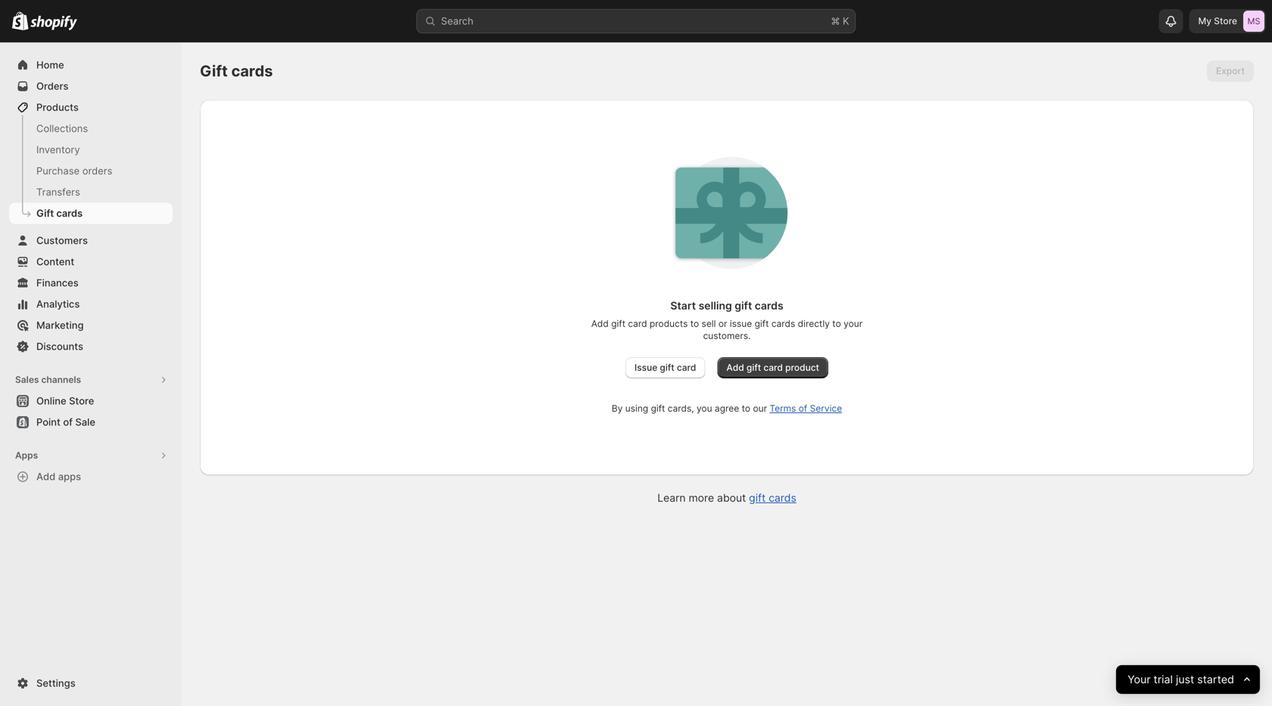 Task type: locate. For each thing, give the bounding box(es) containing it.
products
[[650, 319, 688, 330]]

discounts link
[[9, 336, 173, 358]]

sale
[[75, 417, 96, 428]]

1 horizontal spatial add
[[592, 319, 609, 330]]

or
[[719, 319, 728, 330]]

add apps button
[[9, 467, 173, 488]]

sales channels
[[15, 375, 81, 386]]

of left sale
[[63, 417, 73, 428]]

add
[[592, 319, 609, 330], [727, 363, 745, 374], [36, 471, 56, 483]]

1 horizontal spatial store
[[1215, 16, 1238, 27]]

add for add gift card products to sell or issue gift cards directly to your customers.
[[592, 319, 609, 330]]

start
[[671, 300, 696, 313]]

inventory
[[36, 144, 80, 156]]

issue gift card button
[[626, 358, 706, 379]]

of inside point of sale link
[[63, 417, 73, 428]]

online store link
[[9, 391, 173, 412]]

1 vertical spatial gift
[[36, 208, 54, 219]]

add gift card product button
[[718, 358, 829, 379]]

settings link
[[9, 674, 173, 695]]

online store button
[[0, 391, 182, 412]]

card inside add gift card products to sell or issue gift cards directly to your customers.
[[628, 319, 648, 330]]

0 horizontal spatial of
[[63, 417, 73, 428]]

cards
[[231, 62, 273, 80], [56, 208, 83, 219], [755, 300, 784, 313], [772, 319, 796, 330], [769, 492, 797, 505]]

0 horizontal spatial card
[[628, 319, 648, 330]]

export button
[[1208, 61, 1255, 82]]

point of sale button
[[0, 412, 182, 433]]

analytics link
[[9, 294, 173, 315]]

export
[[1217, 66, 1246, 77]]

issue
[[730, 319, 753, 330]]

store for online store
[[69, 396, 94, 407]]

add inside add gift card products to sell or issue gift cards directly to your customers.
[[592, 319, 609, 330]]

to
[[691, 319, 700, 330], [833, 319, 842, 330], [742, 403, 751, 414]]

using
[[626, 403, 649, 414]]

settings
[[36, 678, 76, 690]]

⌘ k
[[832, 15, 850, 27]]

1 vertical spatial add
[[727, 363, 745, 374]]

card for add gift card product
[[764, 363, 783, 374]]

more
[[689, 492, 715, 505]]

0 vertical spatial add
[[592, 319, 609, 330]]

learn
[[658, 492, 686, 505]]

you
[[697, 403, 713, 414]]

apps button
[[9, 446, 173, 467]]

0 vertical spatial gift cards
[[200, 62, 273, 80]]

card
[[628, 319, 648, 330], [677, 363, 697, 374], [764, 363, 783, 374]]

shopify image
[[12, 12, 28, 30], [30, 16, 77, 31]]

card left product
[[764, 363, 783, 374]]

1 horizontal spatial of
[[799, 403, 808, 414]]

0 horizontal spatial gift
[[36, 208, 54, 219]]

my store image
[[1244, 11, 1265, 32]]

of right terms
[[799, 403, 808, 414]]

2 vertical spatial add
[[36, 471, 56, 483]]

store
[[1215, 16, 1238, 27], [69, 396, 94, 407]]

your trial just started
[[1128, 674, 1235, 687]]

add left the apps
[[36, 471, 56, 483]]

store for my store
[[1215, 16, 1238, 27]]

0 horizontal spatial add
[[36, 471, 56, 483]]

apps
[[15, 450, 38, 461]]

orders
[[36, 80, 69, 92]]

gift
[[200, 62, 228, 80], [36, 208, 54, 219]]

marketing link
[[9, 315, 173, 336]]

to left your
[[833, 319, 842, 330]]

1 vertical spatial of
[[63, 417, 73, 428]]

store inside online store link
[[69, 396, 94, 407]]

add gift card products to sell or issue gift cards directly to your customers.
[[592, 319, 863, 342]]

point of sale
[[36, 417, 96, 428]]

1 horizontal spatial gift
[[200, 62, 228, 80]]

gift cards link
[[750, 492, 797, 505]]

agree
[[715, 403, 740, 414]]

start selling gift cards
[[671, 300, 784, 313]]

finances
[[36, 277, 79, 289]]

point
[[36, 417, 61, 428]]

store up sale
[[69, 396, 94, 407]]

just
[[1177, 674, 1195, 687]]

terms
[[770, 403, 797, 414]]

online store
[[36, 396, 94, 407]]

to left our on the right
[[742, 403, 751, 414]]

add left products at the top of page
[[592, 319, 609, 330]]

marketing
[[36, 320, 84, 332]]

collections link
[[9, 118, 173, 139]]

to left sell
[[691, 319, 700, 330]]

sales
[[15, 375, 39, 386]]

add apps
[[36, 471, 81, 483]]

products link
[[9, 97, 173, 118]]

by using gift cards, you agree to our terms of service
[[612, 403, 843, 414]]

sales channels button
[[9, 370, 173, 391]]

⌘
[[832, 15, 841, 27]]

directly
[[798, 319, 830, 330]]

1 horizontal spatial card
[[677, 363, 697, 374]]

card right the issue
[[677, 363, 697, 374]]

add gift card product
[[727, 363, 820, 374]]

2 horizontal spatial add
[[727, 363, 745, 374]]

customers.
[[704, 331, 751, 342]]

online
[[36, 396, 66, 407]]

0 horizontal spatial gift cards
[[36, 208, 83, 219]]

service
[[810, 403, 843, 414]]

add down customers.
[[727, 363, 745, 374]]

gift inside issue gift card button
[[660, 363, 675, 374]]

0 horizontal spatial store
[[69, 396, 94, 407]]

cards,
[[668, 403, 695, 414]]

0 horizontal spatial shopify image
[[12, 12, 28, 30]]

gift cards
[[200, 62, 273, 80], [36, 208, 83, 219]]

channels
[[41, 375, 81, 386]]

sell
[[702, 319, 716, 330]]

2 horizontal spatial to
[[833, 319, 842, 330]]

0 vertical spatial store
[[1215, 16, 1238, 27]]

card left products at the top of page
[[628, 319, 648, 330]]

2 horizontal spatial card
[[764, 363, 783, 374]]

store right my
[[1215, 16, 1238, 27]]

gift
[[735, 300, 753, 313], [612, 319, 626, 330], [755, 319, 769, 330], [660, 363, 675, 374], [747, 363, 762, 374], [651, 403, 666, 414], [750, 492, 766, 505]]

1 vertical spatial store
[[69, 396, 94, 407]]

your
[[1128, 674, 1151, 687]]



Task type: describe. For each thing, give the bounding box(es) containing it.
apps
[[58, 471, 81, 483]]

k
[[843, 15, 850, 27]]

customers
[[36, 235, 88, 247]]

orders
[[82, 165, 112, 177]]

card for add gift card products to sell or issue gift cards directly to your customers.
[[628, 319, 648, 330]]

1 vertical spatial gift cards
[[36, 208, 83, 219]]

content link
[[9, 252, 173, 273]]

issue
[[635, 363, 658, 374]]

my
[[1199, 16, 1212, 27]]

product
[[786, 363, 820, 374]]

0 vertical spatial gift
[[200, 62, 228, 80]]

purchase orders link
[[9, 161, 173, 182]]

your
[[844, 319, 863, 330]]

home link
[[9, 55, 173, 76]]

collections
[[36, 123, 88, 134]]

0 vertical spatial of
[[799, 403, 808, 414]]

by
[[612, 403, 623, 414]]

my store
[[1199, 16, 1238, 27]]

analytics
[[36, 299, 80, 310]]

started
[[1198, 674, 1235, 687]]

purchase
[[36, 165, 80, 177]]

customers link
[[9, 230, 173, 252]]

trial
[[1154, 674, 1174, 687]]

our
[[754, 403, 768, 414]]

finances link
[[9, 273, 173, 294]]

gift inside add gift card product button
[[747, 363, 762, 374]]

content
[[36, 256, 74, 268]]

add for add gift card product
[[727, 363, 745, 374]]

1 horizontal spatial shopify image
[[30, 16, 77, 31]]

orders link
[[9, 76, 173, 97]]

transfers
[[36, 186, 80, 198]]

purchase orders
[[36, 165, 112, 177]]

inventory link
[[9, 139, 173, 161]]

products
[[36, 102, 79, 113]]

learn more about gift cards
[[658, 492, 797, 505]]

cards inside add gift card products to sell or issue gift cards directly to your customers.
[[772, 319, 796, 330]]

add for add apps
[[36, 471, 56, 483]]

discounts
[[36, 341, 83, 353]]

about
[[718, 492, 747, 505]]

selling
[[699, 300, 733, 313]]

gift cards link
[[9, 203, 173, 224]]

1 horizontal spatial gift cards
[[200, 62, 273, 80]]

point of sale link
[[9, 412, 173, 433]]

card for issue gift card
[[677, 363, 697, 374]]

terms of service link
[[770, 403, 843, 414]]

search
[[441, 15, 474, 27]]

home
[[36, 59, 64, 71]]

transfers link
[[9, 182, 173, 203]]

0 horizontal spatial to
[[691, 319, 700, 330]]

1 horizontal spatial to
[[742, 403, 751, 414]]

issue gift card
[[635, 363, 697, 374]]

your trial just started button
[[1117, 666, 1261, 695]]



Task type: vqa. For each thing, say whether or not it's contained in the screenshot.
By
yes



